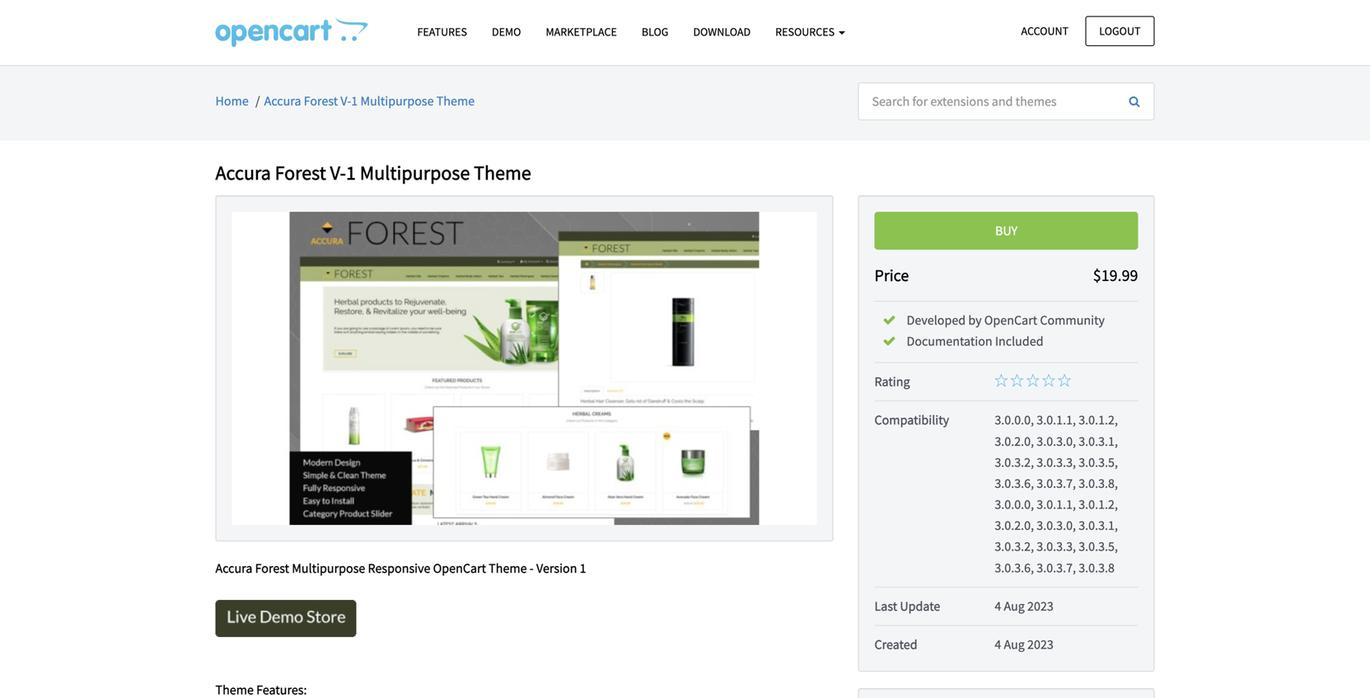 Task type: vqa. For each thing, say whether or not it's contained in the screenshot.
the 3.0.1.2,
yes



Task type: locate. For each thing, give the bounding box(es) containing it.
4 aug 2023
[[995, 598, 1054, 614], [995, 636, 1054, 653]]

1 vertical spatial 3.0.3.7,
[[1037, 560, 1077, 576]]

1 vertical spatial multipurpose
[[360, 160, 470, 185]]

2023 for created
[[1028, 636, 1054, 653]]

1 vertical spatial accura forest v-1 multipurpose theme
[[216, 160, 532, 185]]

2 3.0.3.2, from the top
[[995, 538, 1035, 555]]

1 aug from the top
[[1004, 598, 1025, 614]]

2 4 from the top
[[995, 636, 1002, 653]]

1
[[351, 93, 358, 109], [346, 160, 356, 185], [580, 560, 587, 577]]

3.0.3.2,
[[995, 454, 1035, 471], [995, 538, 1035, 555]]

features link
[[405, 17, 480, 46]]

2 star light o image from the left
[[1027, 374, 1040, 387]]

0 vertical spatial 3.0.3.1,
[[1079, 433, 1119, 449]]

2023
[[1028, 598, 1054, 614], [1028, 636, 1054, 653]]

documentation
[[907, 333, 993, 350]]

2 3.0.3.0, from the top
[[1037, 517, 1077, 534]]

star light o image
[[1011, 374, 1024, 387], [1059, 374, 1072, 387]]

resources link
[[763, 17, 858, 46]]

1 vertical spatial aug
[[1004, 636, 1025, 653]]

2 3.0.3.5, from the top
[[1079, 538, 1119, 555]]

3.0.1.2,
[[1079, 412, 1119, 428], [1079, 496, 1119, 513]]

1 3.0.3.3, from the top
[[1037, 454, 1077, 471]]

0 vertical spatial accura
[[264, 93, 301, 109]]

1 star light o image from the left
[[995, 374, 1008, 387]]

3.0.3.8,
[[1079, 475, 1119, 492]]

aug
[[1004, 598, 1025, 614], [1004, 636, 1025, 653]]

logout
[[1100, 23, 1141, 38]]

1 4 aug 2023 from the top
[[995, 598, 1054, 614]]

accura
[[264, 93, 301, 109], [216, 160, 271, 185], [216, 560, 253, 577]]

1 vertical spatial 4
[[995, 636, 1002, 653]]

0 vertical spatial 3.0.0.0,
[[995, 412, 1035, 428]]

3.0.2.0,
[[995, 433, 1035, 449], [995, 517, 1035, 534]]

3.0.3.1,
[[1079, 433, 1119, 449], [1079, 517, 1119, 534]]

accura forest multipurpose responsive opencart theme - version 1
[[216, 560, 587, 577]]

star light o image down included
[[1011, 374, 1024, 387]]

1 vertical spatial 3.0.1.2,
[[1079, 496, 1119, 513]]

0 horizontal spatial star light o image
[[1011, 374, 1024, 387]]

0 vertical spatial 4 aug 2023
[[995, 598, 1054, 614]]

2 vertical spatial accura
[[216, 560, 253, 577]]

0 vertical spatial 3.0.1.2,
[[1079, 412, 1119, 428]]

0 vertical spatial 3.0.3.0,
[[1037, 433, 1077, 449]]

1 horizontal spatial star light o image
[[1059, 374, 1072, 387]]

1 vertical spatial 3.0.0.0,
[[995, 496, 1035, 513]]

3.0.3.0,
[[1037, 433, 1077, 449], [1037, 517, 1077, 534]]

2 vertical spatial multipurpose
[[292, 560, 365, 577]]

0 vertical spatial 3.0.3.6,
[[995, 475, 1035, 492]]

rating
[[875, 373, 911, 390]]

4
[[995, 598, 1002, 614], [995, 636, 1002, 653]]

star light o image down community
[[1059, 374, 1072, 387]]

2 3.0.3.6, from the top
[[995, 560, 1035, 576]]

0 vertical spatial 3.0.3.3,
[[1037, 454, 1077, 471]]

3 star light o image from the left
[[1043, 374, 1056, 387]]

multipurpose
[[361, 93, 434, 109], [360, 160, 470, 185], [292, 560, 365, 577]]

0 vertical spatial v-
[[341, 93, 351, 109]]

1 vertical spatial 3.0.3.1,
[[1079, 517, 1119, 534]]

version
[[537, 560, 577, 577]]

$19.99
[[1094, 265, 1139, 286]]

2 vertical spatial 1
[[580, 560, 587, 577]]

0 vertical spatial aug
[[1004, 598, 1025, 614]]

1 3.0.3.1, from the top
[[1079, 433, 1119, 449]]

1 vertical spatial 3.0.2.0,
[[995, 517, 1035, 534]]

2 4 aug 2023 from the top
[[995, 636, 1054, 653]]

2 2023 from the top
[[1028, 636, 1054, 653]]

0 horizontal spatial star light o image
[[995, 374, 1008, 387]]

1 vertical spatial v-
[[330, 160, 346, 185]]

3.0.3.1, down 3.0.3.8,
[[1079, 517, 1119, 534]]

2 3.0.2.0, from the top
[[995, 517, 1035, 534]]

3.0.3.5, up 3.0.3.8,
[[1079, 454, 1119, 471]]

1 2023 from the top
[[1028, 598, 1054, 614]]

1 vertical spatial 3.0.3.0,
[[1037, 517, 1077, 534]]

1 vertical spatial 2023
[[1028, 636, 1054, 653]]

4 for last update
[[995, 598, 1002, 614]]

0 vertical spatial 3.0.3.2,
[[995, 454, 1035, 471]]

3.0.3.7, left 3.0.3.8
[[1037, 560, 1077, 576]]

0 vertical spatial 3.0.2.0,
[[995, 433, 1035, 449]]

home link
[[216, 93, 249, 109]]

3.0.3.6,
[[995, 475, 1035, 492], [995, 560, 1035, 576]]

opencart up included
[[985, 312, 1038, 328]]

0 vertical spatial 3.0.3.7,
[[1037, 475, 1077, 492]]

3.0.3.8
[[1079, 560, 1115, 576]]

1 4 from the top
[[995, 598, 1002, 614]]

0 vertical spatial 4
[[995, 598, 1002, 614]]

1 3.0.3.7, from the top
[[1037, 475, 1077, 492]]

1 vertical spatial 3.0.3.2,
[[995, 538, 1035, 555]]

theme
[[437, 93, 475, 109], [474, 160, 532, 185], [489, 560, 527, 577], [216, 682, 254, 698]]

download link
[[681, 17, 763, 46]]

3.0.3.3,
[[1037, 454, 1077, 471], [1037, 538, 1077, 555]]

buy
[[996, 222, 1018, 239]]

2 vertical spatial forest
[[255, 560, 289, 577]]

1 vertical spatial 3.0.3.6,
[[995, 560, 1035, 576]]

3.0.3.7, left 3.0.3.8,
[[1037, 475, 1077, 492]]

1 3.0.2.0, from the top
[[995, 433, 1035, 449]]

1 vertical spatial 3.0.1.1,
[[1037, 496, 1077, 513]]

by
[[969, 312, 982, 328]]

3.0.3.1, up 3.0.3.8,
[[1079, 433, 1119, 449]]

0 horizontal spatial opencart
[[433, 560, 486, 577]]

2 3.0.3.3, from the top
[[1037, 538, 1077, 555]]

features
[[418, 24, 467, 39]]

1 3.0.3.5, from the top
[[1079, 454, 1119, 471]]

3.0.3.7,
[[1037, 475, 1077, 492], [1037, 560, 1077, 576]]

3.0.3.5, up 3.0.3.8
[[1079, 538, 1119, 555]]

compatibility
[[875, 412, 950, 428]]

1 vertical spatial opencart
[[433, 560, 486, 577]]

opencart
[[985, 312, 1038, 328], [433, 560, 486, 577]]

features:
[[256, 682, 307, 698]]

accura forest v-1 multipurpose theme image
[[232, 212, 817, 525]]

1 vertical spatial 3.0.3.5,
[[1079, 538, 1119, 555]]

0 vertical spatial 2023
[[1028, 598, 1054, 614]]

3.0.1.1,
[[1037, 412, 1077, 428], [1037, 496, 1077, 513]]

accura forest v-1 multipurpose theme link
[[264, 93, 475, 109]]

3.0.1.2, down 3.0.3.8,
[[1079, 496, 1119, 513]]

home
[[216, 93, 249, 109]]

3.0.3.5,
[[1079, 454, 1119, 471], [1079, 538, 1119, 555]]

1 horizontal spatial opencart
[[985, 312, 1038, 328]]

0 vertical spatial opencart
[[985, 312, 1038, 328]]

opencart right responsive at the left bottom of page
[[433, 560, 486, 577]]

star light o image
[[995, 374, 1008, 387], [1027, 374, 1040, 387], [1043, 374, 1056, 387]]

3.0.0.0,
[[995, 412, 1035, 428], [995, 496, 1035, 513]]

price
[[875, 265, 909, 286]]

0 vertical spatial 3.0.3.5,
[[1079, 454, 1119, 471]]

1 horizontal spatial star light o image
[[1027, 374, 1040, 387]]

1 vertical spatial 4 aug 2023
[[995, 636, 1054, 653]]

aug for created
[[1004, 636, 1025, 653]]

0 vertical spatial 3.0.1.1,
[[1037, 412, 1077, 428]]

forest
[[304, 93, 338, 109], [275, 160, 326, 185], [255, 560, 289, 577]]

1 vertical spatial accura
[[216, 160, 271, 185]]

resources
[[776, 24, 837, 39]]

1 vertical spatial 3.0.3.3,
[[1037, 538, 1077, 555]]

3.0.1.2, up 3.0.3.8,
[[1079, 412, 1119, 428]]

2 star light o image from the left
[[1059, 374, 1072, 387]]

2 aug from the top
[[1004, 636, 1025, 653]]

accura forest v-1 multipurpose theme
[[264, 93, 475, 109], [216, 160, 532, 185]]

1 star light o image from the left
[[1011, 374, 1024, 387]]

v-
[[341, 93, 351, 109], [330, 160, 346, 185]]

2 horizontal spatial star light o image
[[1043, 374, 1056, 387]]



Task type: describe. For each thing, give the bounding box(es) containing it.
0 vertical spatial forest
[[304, 93, 338, 109]]

account
[[1022, 23, 1069, 38]]

blog
[[642, 24, 669, 39]]

opencart - accura forest v-1 multipurpose theme image
[[216, 17, 368, 47]]

search image
[[1130, 95, 1140, 107]]

2 3.0.0.0, from the top
[[995, 496, 1035, 513]]

1 3.0.1.1, from the top
[[1037, 412, 1077, 428]]

logout link
[[1086, 16, 1155, 46]]

4 aug 2023 for created
[[995, 636, 1054, 653]]

2 3.0.3.1, from the top
[[1079, 517, 1119, 534]]

account link
[[1008, 16, 1083, 46]]

community
[[1041, 312, 1105, 328]]

-
[[530, 560, 534, 577]]

1 3.0.3.6, from the top
[[995, 475, 1035, 492]]

1 3.0.3.0, from the top
[[1037, 433, 1077, 449]]

responsive
[[368, 560, 431, 577]]

4 for created
[[995, 636, 1002, 653]]

0 vertical spatial multipurpose
[[361, 93, 434, 109]]

0 vertical spatial accura forest v-1 multipurpose theme
[[264, 93, 475, 109]]

3.0.0.0, 3.0.1.1, 3.0.1.2, 3.0.2.0, 3.0.3.0, 3.0.3.1, 3.0.3.2, 3.0.3.3, 3.0.3.5, 3.0.3.6, 3.0.3.7, 3.0.3.8, 3.0.0.0, 3.0.1.1, 3.0.1.2, 3.0.2.0, 3.0.3.0, 3.0.3.1, 3.0.3.2, 3.0.3.3, 3.0.3.5, 3.0.3.6, 3.0.3.7, 3.0.3.8
[[995, 412, 1119, 576]]

2 3.0.3.7, from the top
[[1037, 560, 1077, 576]]

developed
[[907, 312, 966, 328]]

last
[[875, 598, 898, 614]]

2 3.0.1.1, from the top
[[1037, 496, 1077, 513]]

1 vertical spatial forest
[[275, 160, 326, 185]]

4 aug 2023 for last update
[[995, 598, 1054, 614]]

last update
[[875, 598, 941, 614]]

blog link
[[630, 17, 681, 46]]

Search for extensions and themes text field
[[859, 82, 1117, 120]]

0 vertical spatial 1
[[351, 93, 358, 109]]

marketplace link
[[534, 17, 630, 46]]

2 3.0.1.2, from the top
[[1079, 496, 1119, 513]]

2023 for last update
[[1028, 598, 1054, 614]]

1 3.0.3.2, from the top
[[995, 454, 1035, 471]]

1 vertical spatial 1
[[346, 160, 356, 185]]

update
[[900, 598, 941, 614]]

included
[[996, 333, 1044, 350]]

1 3.0.0.0, from the top
[[995, 412, 1035, 428]]

buy button
[[875, 212, 1139, 250]]

aug for last update
[[1004, 598, 1025, 614]]

1 3.0.1.2, from the top
[[1079, 412, 1119, 428]]

opencart inside developed by opencart community documentation included
[[985, 312, 1038, 328]]

developed by opencart community documentation included
[[907, 312, 1105, 350]]

marketplace
[[546, 24, 617, 39]]

theme features:
[[216, 682, 307, 698]]

demo
[[492, 24, 521, 39]]

created
[[875, 636, 918, 653]]

download
[[694, 24, 751, 39]]

demo link
[[480, 17, 534, 46]]



